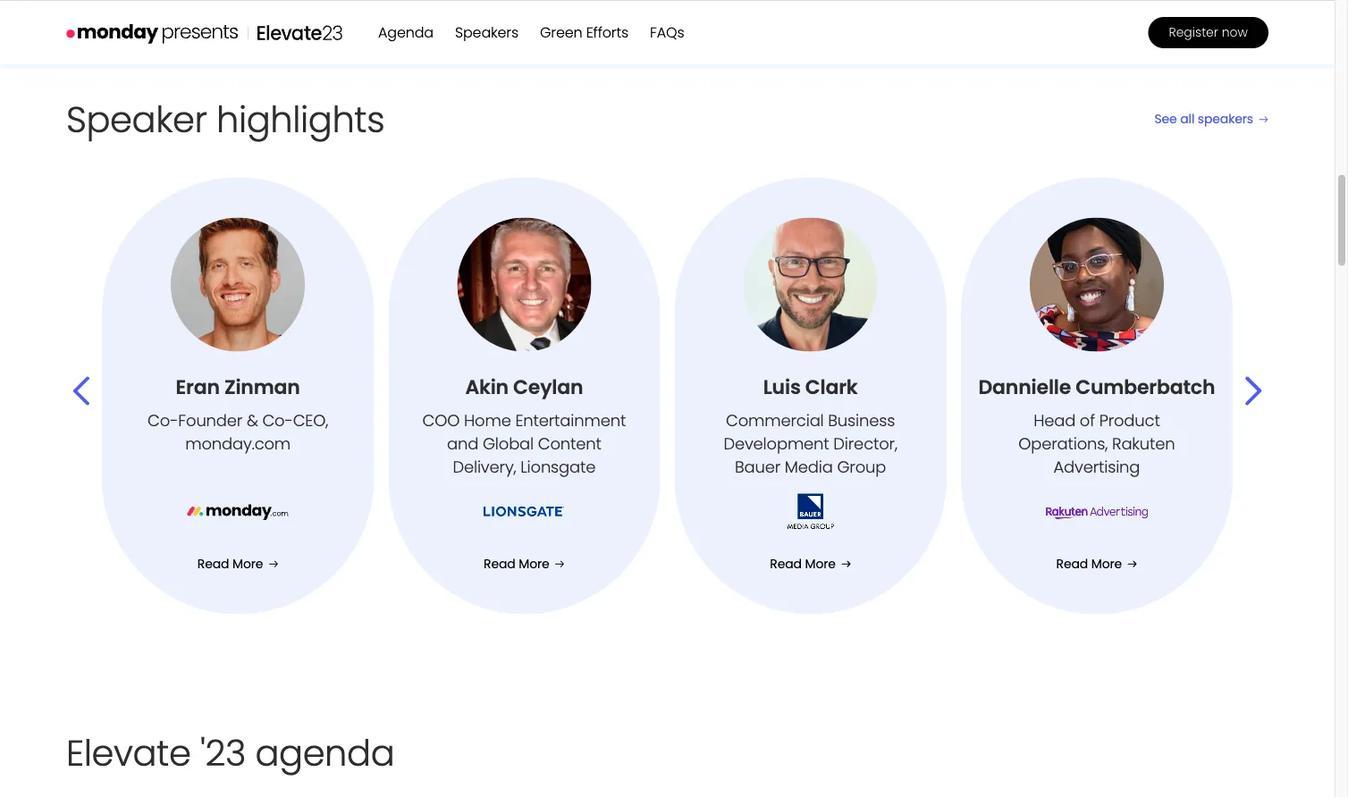 Task type: locate. For each thing, give the bounding box(es) containing it.
3 more from the left
[[805, 556, 836, 573]]

read more down image 9
[[1057, 556, 1122, 573]]

read more link down temp company logo
[[197, 556, 278, 574]]

more for clark
[[805, 556, 836, 573]]

read more link inside 3 / 7 group
[[197, 556, 278, 574]]

of
[[1080, 409, 1095, 432]]

more inside 3 / 7 group
[[233, 556, 263, 573]]

read inside 3 / 7 group
[[197, 556, 229, 573]]

image 9 image
[[1046, 494, 1148, 530]]

co-
[[148, 409, 178, 432], [262, 409, 293, 432]]

more inside 5 / 7 group
[[805, 556, 836, 573]]

efforts
[[586, 22, 629, 42]]

highlights
[[216, 95, 385, 145]]

operations,
[[1019, 433, 1108, 455]]

eran
[[176, 374, 220, 401]]

rakuten
[[1112, 433, 1175, 455]]

product
[[1100, 409, 1160, 432]]

read more link inside 5 / 7 group
[[770, 556, 851, 574]]

read down image 9
[[1057, 556, 1088, 573]]

read more down bmg_logo_blue-black_srgb (1)
[[770, 556, 836, 573]]

read more link inside 4 / 7 group
[[484, 556, 565, 574]]

read more link down bmg_logo_blue-black_srgb (1)
[[770, 556, 851, 574]]

&
[[247, 409, 258, 432]]

more for zinman
[[233, 556, 263, 573]]

read more inside the 6 / 7 group
[[1057, 556, 1122, 573]]

1 read from the left
[[197, 556, 229, 573]]

zinman
[[224, 374, 300, 401]]

more for ceylan
[[519, 556, 550, 573]]

coo
[[423, 409, 460, 432]]

read more link inside the 6 / 7 group
[[1057, 556, 1138, 574]]

register
[[1169, 24, 1219, 41]]

agenda
[[378, 22, 434, 42]]

group
[[837, 456, 886, 479]]

4 read more link from the left
[[1057, 556, 1138, 574]]

1 read more from the left
[[197, 556, 263, 573]]

4 read more from the left
[[1057, 556, 1122, 573]]

read more inside 4 / 7 group
[[484, 556, 550, 573]]

agenda
[[255, 729, 395, 779]]

read more link down lionsgate logo (1)
[[484, 556, 565, 574]]

speaker highlights
[[66, 95, 385, 145]]

2 read more from the left
[[484, 556, 550, 573]]

4 more from the left
[[1092, 556, 1122, 573]]

commercial
[[726, 409, 824, 432]]

faqs link
[[650, 22, 684, 42]]

3 read more link from the left
[[770, 556, 851, 574]]

register now
[[1169, 24, 1248, 41]]

bauer
[[735, 456, 781, 479]]

2 read from the left
[[484, 556, 516, 573]]

read inside 4 / 7 group
[[484, 556, 516, 573]]

read more link down image 9
[[1057, 556, 1138, 574]]

3 read more from the left
[[770, 556, 836, 573]]

0 horizontal spatial co-
[[148, 409, 178, 432]]

1 more from the left
[[233, 556, 263, 573]]

ceo,
[[293, 409, 328, 432]]

1 read more link from the left
[[197, 556, 278, 574]]

read down bmg_logo_blue-black_srgb (1)
[[770, 556, 802, 573]]

4 read from the left
[[1057, 556, 1088, 573]]

more down bmg_logo_blue-black_srgb (1)
[[805, 556, 836, 573]]

2 read more link from the left
[[484, 556, 565, 574]]

read
[[197, 556, 229, 573], [484, 556, 516, 573], [770, 556, 802, 573], [1057, 556, 1088, 573]]

1 horizontal spatial co-
[[262, 409, 293, 432]]

read down temp company logo
[[197, 556, 229, 573]]

home
[[464, 409, 511, 432]]

speakers link
[[455, 22, 519, 42]]

read down lionsgate logo (1)
[[484, 556, 516, 573]]

eran zinman image
[[171, 218, 305, 352]]

read more inside 5 / 7 group
[[770, 556, 836, 573]]

read more inside 3 / 7 group
[[197, 556, 263, 573]]

2 co- from the left
[[262, 409, 293, 432]]

elevate
[[66, 729, 191, 779]]

head
[[1034, 409, 1076, 432]]

read more link for zinman
[[197, 556, 278, 574]]

entertainment
[[515, 409, 626, 432]]

and
[[447, 433, 479, 455]]

read more down lionsgate logo (1)
[[484, 556, 550, 573]]

read for luis
[[770, 556, 802, 573]]

read for dannielle
[[1057, 556, 1088, 573]]

co- down eran
[[148, 409, 178, 432]]

elevate '23 agenda
[[66, 729, 395, 779]]

clark
[[805, 374, 858, 401]]

more down lionsgate logo (1)
[[519, 556, 550, 573]]

more inside the 6 / 7 group
[[1092, 556, 1122, 573]]

vod logo image
[[66, 22, 239, 45]]

read more
[[197, 556, 263, 573], [484, 556, 550, 573], [770, 556, 836, 573], [1057, 556, 1122, 573]]

lionsgate logo (1) image
[[473, 494, 575, 530]]

'23
[[200, 729, 246, 779]]

dannielle cumberbatch head of product operations, rakuten advertising
[[979, 374, 1215, 479]]

elevate23 image
[[258, 25, 342, 40]]

green efforts link
[[540, 22, 629, 42]]

co- right &
[[262, 409, 293, 432]]

luis clark image
[[744, 218, 878, 352]]

more
[[233, 556, 263, 573], [519, 556, 550, 573], [805, 556, 836, 573], [1092, 556, 1122, 573]]

lionsgate
[[521, 456, 596, 479]]

green
[[540, 22, 583, 42]]

2 more from the left
[[519, 556, 550, 573]]

read more link
[[197, 556, 278, 574], [484, 556, 565, 574], [770, 556, 851, 574], [1057, 556, 1138, 574]]

more down temp company logo
[[233, 556, 263, 573]]

media
[[785, 456, 833, 479]]

more down image 9
[[1092, 556, 1122, 573]]

read inside the 6 / 7 group
[[1057, 556, 1088, 573]]

read more down temp company logo
[[197, 556, 263, 573]]

all
[[1181, 111, 1195, 128]]

3 read from the left
[[770, 556, 802, 573]]

see
[[1155, 111, 1177, 128]]

more inside 4 / 7 group
[[519, 556, 550, 573]]

read for eran
[[197, 556, 229, 573]]

read inside 5 / 7 group
[[770, 556, 802, 573]]

director,
[[834, 433, 898, 455]]



Task type: describe. For each thing, give the bounding box(es) containing it.
akin ceylan coo home entertainment and global content delivery, lionsgate
[[423, 374, 626, 479]]

read more for zinman
[[197, 556, 263, 573]]

read more link for ceylan
[[484, 556, 565, 574]]

green efforts
[[540, 22, 629, 42]]

3 / 7 group
[[102, 178, 374, 615]]

previous slide image
[[66, 377, 96, 406]]

read more link for cumberbatch
[[1057, 556, 1138, 574]]

see all speakers
[[1155, 111, 1254, 128]]

read more for cumberbatch
[[1057, 556, 1122, 573]]

monday.com
[[185, 433, 291, 455]]

eran zinman co-founder & co-ceo, monday.com
[[148, 374, 328, 455]]

delivery,
[[453, 456, 516, 479]]

agenda link
[[378, 22, 434, 42]]

luis clark commercial business development director, bauer media group
[[724, 374, 898, 479]]

advertising
[[1054, 456, 1140, 479]]

business
[[828, 409, 895, 432]]

4 / 7 group
[[388, 178, 660, 615]]

speaker
[[66, 95, 207, 145]]

more for cumberbatch
[[1092, 556, 1122, 573]]

read more link for clark
[[770, 556, 851, 574]]

temp company logo image
[[187, 494, 289, 530]]

content
[[538, 433, 602, 455]]

6 / 7 group
[[961, 178, 1233, 615]]

dannielle
[[979, 374, 1071, 401]]

founder
[[178, 409, 242, 432]]

read for akin
[[484, 556, 516, 573]]

global
[[483, 433, 534, 455]]

now
[[1222, 24, 1248, 41]]

ceylan
[[513, 374, 583, 401]]

speakers
[[455, 22, 519, 42]]

see all speakers link
[[1155, 97, 1269, 142]]

luis
[[763, 374, 801, 401]]

read more for clark
[[770, 556, 836, 573]]

read more for ceylan
[[484, 556, 550, 573]]

next slide image
[[1239, 377, 1269, 406]]

akin ceylan image
[[457, 218, 591, 352]]

dannielle cumberbatch image
[[1030, 218, 1164, 352]]

5 / 7 group
[[675, 178, 947, 615]]

1 co- from the left
[[148, 409, 178, 432]]

akin
[[465, 374, 509, 401]]

bmg_logo_blue-black_srgb (1) image
[[760, 494, 862, 530]]

development
[[724, 433, 829, 455]]

faqs
[[650, 22, 684, 42]]

speakers
[[1198, 111, 1254, 128]]

cumberbatch
[[1076, 374, 1215, 401]]



Task type: vqa. For each thing, say whether or not it's contained in the screenshot.
entertainment on the left of the page
yes



